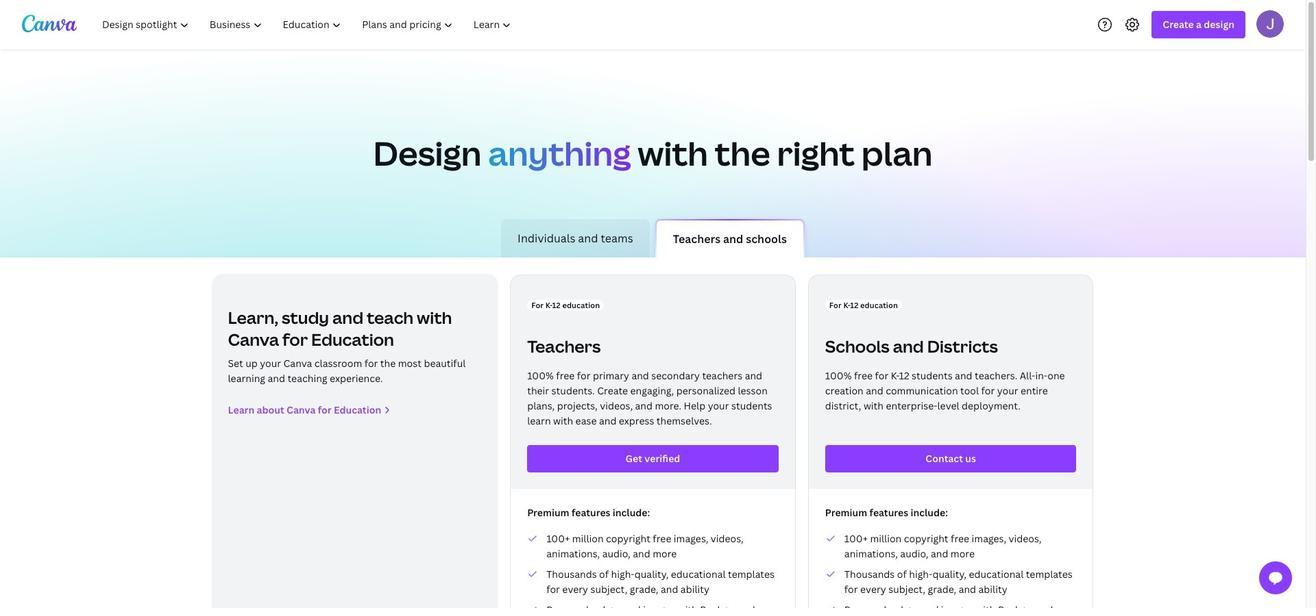Task type: vqa. For each thing, say whether or not it's contained in the screenshot.
Top level navigation 'ELEMENT'
yes



Task type: locate. For each thing, give the bounding box(es) containing it.
jacob simon image
[[1256, 10, 1284, 37]]



Task type: describe. For each thing, give the bounding box(es) containing it.
open chat image
[[1267, 570, 1284, 587]]

top level navigation element
[[93, 11, 523, 38]]



